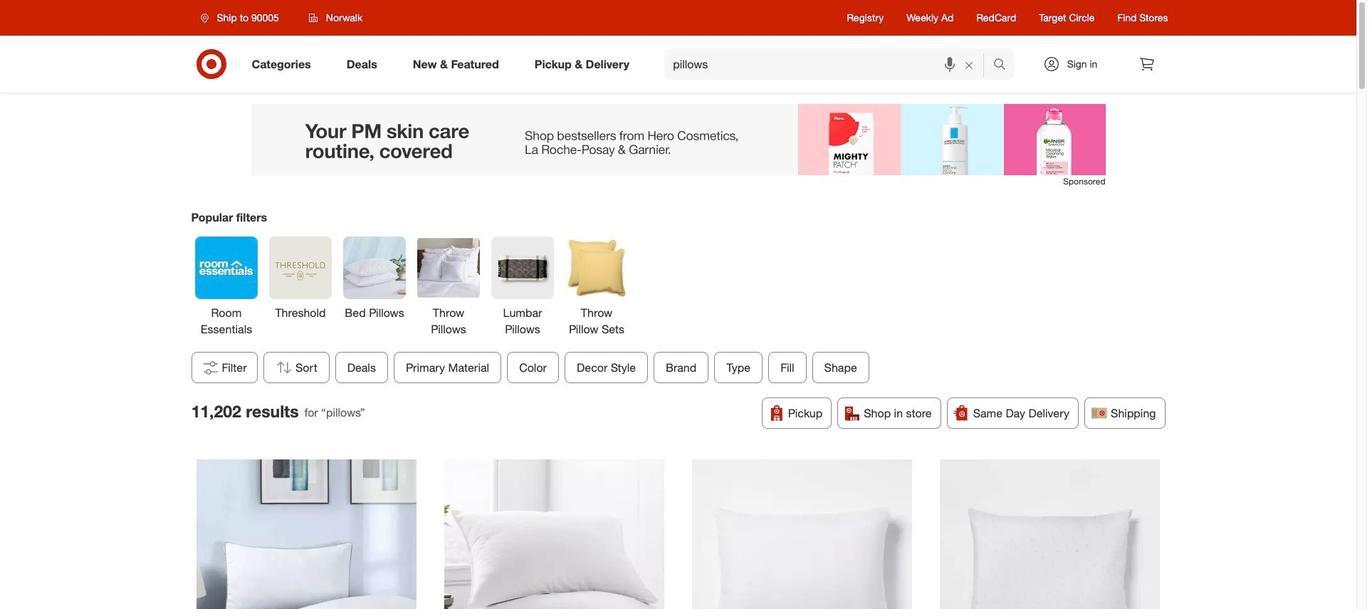 Task type: describe. For each thing, give the bounding box(es) containing it.
advertisement element
[[251, 104, 1106, 175]]



Task type: locate. For each thing, give the bounding box(es) containing it.
What can we help you find? suggestions appear below search field
[[665, 48, 997, 80]]

peace nest goose feather down pillow white quilted cotton cover set of 2 image
[[197, 460, 417, 609], [197, 460, 417, 609]]

cooling luxury gel fiber pillows with 100% cotton cover (set of 2) - becky cameron image
[[445, 460, 665, 609], [445, 460, 665, 609]]

standard/queen overfilled plush bed pillow - room essentials™ image
[[692, 460, 913, 609], [692, 460, 913, 609]]

plush pillow standard/queen white - room essentials™ image
[[940, 460, 1160, 609], [940, 460, 1160, 609]]



Task type: vqa. For each thing, say whether or not it's contained in the screenshot.
COOLING LUXURY GEL FIBER PILLOWS WITH 100% COTTON COVER (SET OF 2) - BECKY CAMERON IMAGE
yes



